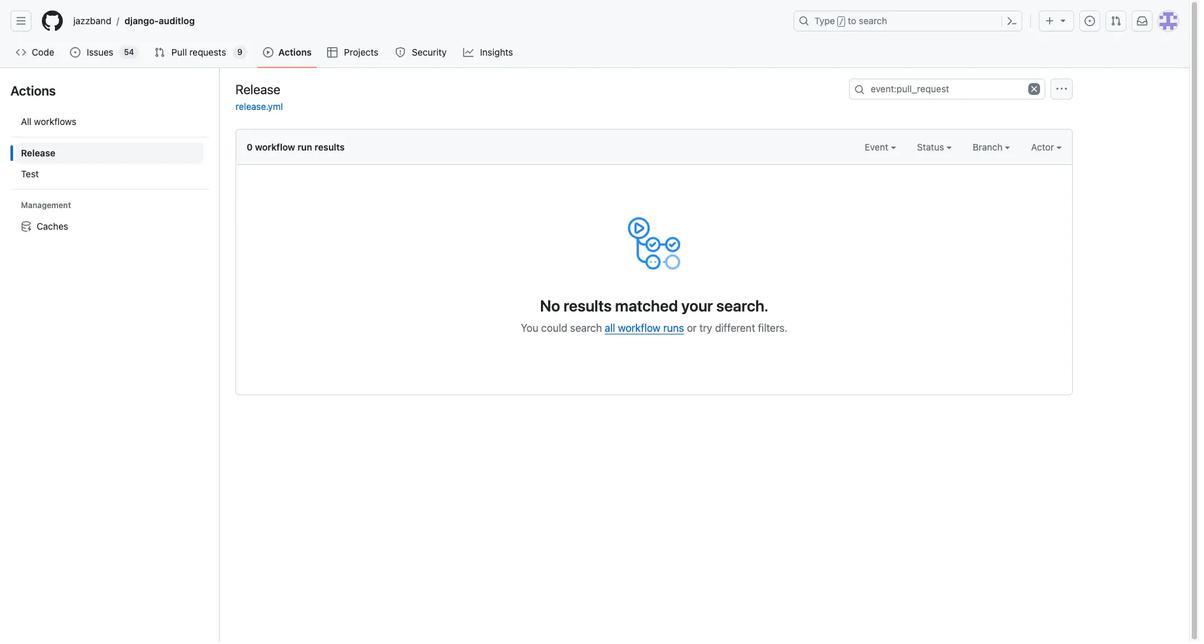 Task type: vqa. For each thing, say whether or not it's contained in the screenshot.
Pull
yes



Task type: describe. For each thing, give the bounding box(es) containing it.
management
[[21, 200, 71, 210]]

list containing jazzband
[[68, 10, 786, 31]]

test
[[21, 168, 39, 179]]

django-auditlog link
[[119, 10, 200, 31]]

type
[[815, 15, 836, 26]]

release.yml
[[236, 101, 283, 112]]

no results matched your search.
[[540, 297, 769, 315]]

plus image
[[1045, 16, 1056, 26]]

security
[[412, 46, 447, 58]]

list containing all workflows
[[10, 106, 209, 242]]

or
[[687, 322, 697, 334]]

git pull request image
[[1112, 16, 1122, 26]]

Filter workflow runs search field
[[850, 79, 1046, 100]]

to
[[848, 15, 857, 26]]

projects
[[344, 46, 379, 58]]

caches link
[[16, 216, 204, 237]]

projects link
[[322, 43, 385, 62]]

try
[[700, 322, 713, 334]]

event
[[865, 141, 891, 153]]

release.yml link
[[236, 101, 283, 112]]

filters.
[[759, 322, 788, 334]]

all workflow runs link
[[605, 322, 685, 334]]

git pull request image
[[155, 47, 165, 58]]

code image
[[16, 47, 26, 58]]

status
[[918, 141, 947, 153]]

security link
[[390, 43, 453, 62]]

1 vertical spatial search
[[571, 322, 602, 334]]

issue opened image
[[1085, 16, 1096, 26]]

0 workflow run results
[[247, 141, 345, 153]]

search.
[[717, 297, 769, 315]]

release inside the filter workflows element
[[21, 147, 55, 158]]

runs
[[664, 322, 685, 334]]

test link
[[16, 164, 204, 185]]

insights link
[[458, 43, 520, 62]]

no
[[540, 297, 561, 315]]

insights
[[480, 46, 513, 58]]

all
[[21, 116, 31, 127]]

code
[[32, 46, 54, 58]]

could
[[542, 322, 568, 334]]

jazzband
[[73, 15, 111, 26]]

notifications image
[[1138, 16, 1148, 26]]

/ for type
[[840, 17, 844, 26]]

event button
[[865, 140, 897, 154]]

auditlog
[[159, 15, 195, 26]]

0
[[247, 141, 253, 153]]

play image
[[263, 47, 273, 58]]

show workflow options image
[[1057, 84, 1068, 94]]

1 vertical spatial workflow
[[618, 322, 661, 334]]

0 vertical spatial search
[[859, 15, 888, 26]]



Task type: locate. For each thing, give the bounding box(es) containing it.
/ inside the type / to search
[[840, 17, 844, 26]]

results up all
[[564, 297, 612, 315]]

actions
[[279, 46, 312, 58], [10, 83, 56, 98]]

0 horizontal spatial search
[[571, 322, 602, 334]]

workflow
[[255, 141, 295, 153], [618, 322, 661, 334]]

you
[[521, 322, 539, 334]]

shield image
[[395, 47, 406, 58]]

code link
[[10, 43, 60, 62]]

workflows
[[34, 116, 76, 127]]

1 horizontal spatial results
[[564, 297, 612, 315]]

your
[[682, 297, 713, 315]]

0 vertical spatial workflow
[[255, 141, 295, 153]]

jazzband link
[[68, 10, 117, 31]]

actions up "all"
[[10, 83, 56, 98]]

status button
[[918, 140, 952, 154]]

0 horizontal spatial /
[[117, 15, 119, 27]]

type / to search
[[815, 15, 888, 26]]

0 vertical spatial actions
[[279, 46, 312, 58]]

different
[[716, 322, 756, 334]]

0 vertical spatial results
[[315, 141, 345, 153]]

release up test on the left of page
[[21, 147, 55, 158]]

0 horizontal spatial workflow
[[255, 141, 295, 153]]

caches
[[37, 221, 68, 232]]

list
[[68, 10, 786, 31], [10, 106, 209, 242]]

requests
[[189, 46, 226, 58]]

workflow right 0 on the top of page
[[255, 141, 295, 153]]

jazzband / django-auditlog
[[73, 15, 195, 27]]

release
[[236, 82, 281, 97], [21, 147, 55, 158]]

1 horizontal spatial search
[[859, 15, 888, 26]]

/ left django- on the left
[[117, 15, 119, 27]]

django-
[[125, 15, 159, 26]]

release up release.yml link
[[236, 82, 281, 97]]

1 vertical spatial results
[[564, 297, 612, 315]]

homepage image
[[42, 10, 63, 31]]

all workflows
[[21, 116, 76, 127]]

actions link
[[258, 43, 317, 62]]

actor button
[[1032, 140, 1062, 154]]

0 horizontal spatial release
[[21, 147, 55, 158]]

0 vertical spatial list
[[68, 10, 786, 31]]

1 horizontal spatial /
[[840, 17, 844, 26]]

0 vertical spatial release
[[236, 82, 281, 97]]

None search field
[[850, 79, 1046, 100]]

/ for jazzband
[[117, 15, 119, 27]]

all
[[605, 322, 616, 334]]

actions right play icon
[[279, 46, 312, 58]]

command palette image
[[1007, 16, 1018, 26]]

54
[[124, 47, 134, 57]]

0 horizontal spatial actions
[[10, 83, 56, 98]]

you could search all workflow runs or try different filters.
[[521, 322, 788, 334]]

issues
[[87, 46, 113, 58]]

github actions image
[[628, 217, 681, 270]]

/
[[117, 15, 119, 27], [840, 17, 844, 26]]

clear filters image
[[1029, 83, 1041, 95]]

results
[[315, 141, 345, 153], [564, 297, 612, 315]]

0 horizontal spatial results
[[315, 141, 345, 153]]

1 horizontal spatial actions
[[279, 46, 312, 58]]

1 vertical spatial list
[[10, 106, 209, 242]]

9
[[237, 47, 243, 57]]

graph image
[[464, 47, 474, 58]]

/ inside the jazzband / django-auditlog
[[117, 15, 119, 27]]

search image
[[855, 84, 865, 95]]

workflow down matched
[[618, 322, 661, 334]]

release link
[[16, 143, 204, 164]]

1 vertical spatial release
[[21, 147, 55, 158]]

results right 'run'
[[315, 141, 345, 153]]

triangle down image
[[1059, 15, 1069, 26]]

actor
[[1032, 141, 1057, 153]]

1 vertical spatial actions
[[10, 83, 56, 98]]

1 horizontal spatial release
[[236, 82, 281, 97]]

table image
[[328, 47, 338, 58]]

filter workflows element
[[16, 143, 204, 185]]

run
[[298, 141, 312, 153]]

matched
[[616, 297, 678, 315]]

search
[[859, 15, 888, 26], [571, 322, 602, 334]]

all workflows link
[[16, 111, 204, 132]]

1 horizontal spatial workflow
[[618, 322, 661, 334]]

pull
[[172, 46, 187, 58]]

/ left to
[[840, 17, 844, 26]]

search left all
[[571, 322, 602, 334]]

search right to
[[859, 15, 888, 26]]

issue opened image
[[70, 47, 81, 58]]

pull requests
[[172, 46, 226, 58]]

branch
[[973, 141, 1006, 153]]



